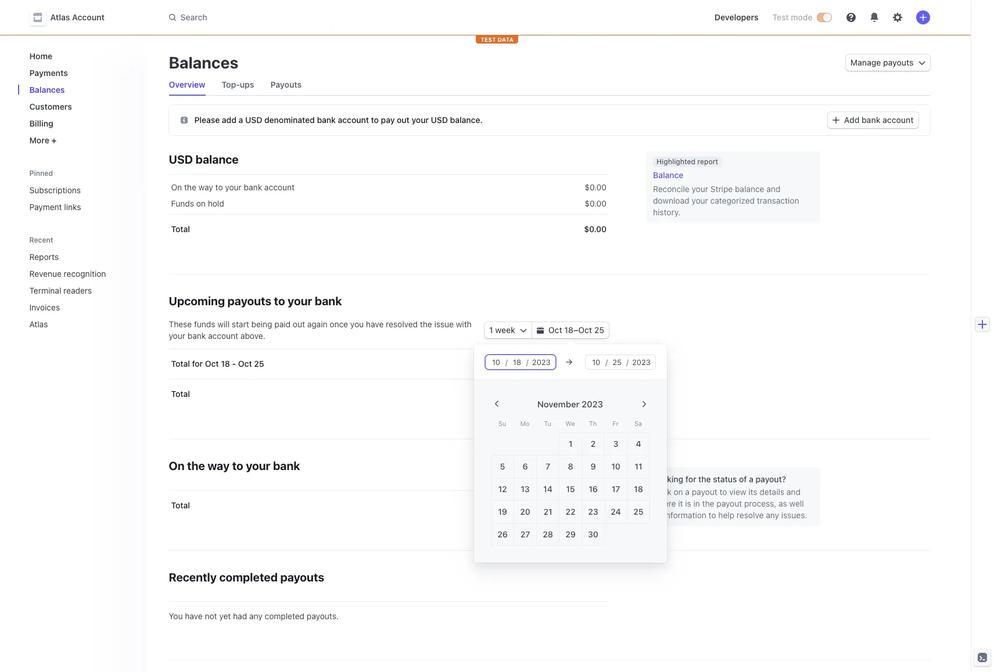 Task type: locate. For each thing, give the bounding box(es) containing it.
month text field left day text field
[[587, 356, 606, 370]]

19
[[498, 507, 507, 517]]

reconcile
[[653, 184, 690, 194]]

have left not on the bottom left
[[185, 612, 203, 622]]

1 year text field from the left
[[529, 356, 554, 370]]

1 horizontal spatial 18
[[564, 325, 574, 335]]

8
[[568, 462, 573, 472]]

0 horizontal spatial out
[[293, 320, 305, 329]]

balance.
[[450, 115, 483, 125]]

balance inside highlighted report balance reconcile your stripe balance and download your categorized transaction history.
[[735, 184, 764, 194]]

november 2023
[[537, 399, 603, 410]]

1 left week
[[489, 325, 493, 335]]

readers
[[63, 286, 92, 296]]

move forward to switch to the next month. image
[[635, 395, 654, 414]]

1 vertical spatial any
[[249, 612, 263, 622]]

0 horizontal spatial payouts
[[227, 295, 271, 308]]

2 button
[[582, 433, 605, 456]]

0 horizontal spatial 25
[[254, 359, 264, 369]]

on the way to your bank
[[169, 460, 300, 473]]

account
[[338, 115, 369, 125], [883, 115, 914, 125], [264, 182, 295, 192], [208, 331, 238, 341]]

highlighted
[[657, 157, 696, 166]]

information
[[664, 511, 707, 521]]

Month text field
[[487, 356, 506, 370], [587, 356, 606, 370]]

a right "add"
[[239, 115, 243, 125]]

categorized
[[710, 196, 755, 206]]

atlas down invoices
[[29, 320, 48, 329]]

svg image right 1 week popup button
[[537, 327, 544, 334]]

payouts up start
[[227, 295, 271, 308]]

2 grid from the top
[[169, 349, 609, 410]]

Search search field
[[162, 7, 490, 28]]

1 vertical spatial for
[[686, 475, 696, 485]]

0 horizontal spatial month text field
[[487, 356, 506, 370]]

out right the pay
[[397, 115, 410, 125]]

6 row from the top
[[169, 491, 609, 521]]

0 horizontal spatial and
[[767, 184, 781, 194]]

account inside 'button'
[[883, 115, 914, 125]]

out inside these funds will start being paid out again once you have resolved the issue with your bank account above.
[[293, 320, 305, 329]]

row containing total for
[[169, 349, 609, 379]]

1 horizontal spatial balances
[[169, 53, 238, 72]]

1 vertical spatial a
[[749, 475, 754, 485]]

as down where
[[653, 511, 662, 521]]

0 vertical spatial atlas
[[50, 12, 70, 22]]

1 vertical spatial atlas
[[29, 320, 48, 329]]

payout up help
[[717, 499, 742, 509]]

15
[[566, 485, 575, 495]]

grid
[[169, 175, 609, 245], [169, 349, 609, 410]]

25 inside grid
[[254, 359, 264, 369]]

1 vertical spatial balance
[[735, 184, 764, 194]]

1 horizontal spatial on
[[674, 488, 683, 497]]

1
[[489, 325, 493, 335], [569, 439, 573, 449]]

29
[[566, 530, 576, 540]]

payouts for manage
[[883, 58, 914, 67]]

28 button
[[536, 524, 560, 547]]

pinned element
[[25, 181, 136, 217]]

have right you
[[366, 320, 384, 329]]

2 vertical spatial 18
[[634, 485, 643, 495]]

1 horizontal spatial have
[[366, 320, 384, 329]]

bank
[[317, 115, 336, 125], [862, 115, 881, 125], [244, 182, 262, 192], [315, 295, 342, 308], [188, 331, 206, 341], [273, 460, 300, 473]]

0 vertical spatial a
[[239, 115, 243, 125]]

balances
[[169, 53, 238, 72], [29, 85, 65, 95]]

move backward to switch to the previous month. image
[[487, 395, 507, 414]]

27 button
[[514, 524, 537, 547]]

2 horizontal spatial a
[[749, 475, 754, 485]]

svg image right week
[[520, 327, 527, 334]]

2 month text field from the left
[[587, 356, 606, 370]]

and inside looking for the status of a payout? click on a payout to view its details and where it is in the payout process, as well as information to help resolve any issues.
[[787, 488, 801, 497]]

0 vertical spatial on
[[171, 182, 182, 192]]

1 horizontal spatial balance
[[735, 184, 764, 194]]

and up well
[[787, 488, 801, 497]]

atlas
[[50, 12, 70, 22], [29, 320, 48, 329]]

13 button
[[514, 478, 537, 501]]

a right of
[[749, 475, 754, 485]]

ups
[[240, 80, 254, 89]]

view
[[729, 488, 746, 497]]

on the way to your bank account
[[171, 182, 295, 192]]

0 horizontal spatial usd
[[169, 153, 193, 166]]

1 vertical spatial balances
[[29, 85, 65, 95]]

1 for 1
[[569, 439, 573, 449]]

0 horizontal spatial svg image
[[520, 327, 527, 334]]

payouts for upcoming
[[227, 295, 271, 308]]

payment links link
[[25, 198, 136, 217]]

20 button
[[514, 501, 537, 524]]

1 vertical spatial payout
[[717, 499, 742, 509]]

test
[[481, 36, 496, 43]]

1 grid from the top
[[169, 175, 609, 245]]

1 vertical spatial as
[[653, 511, 662, 521]]

Year text field
[[529, 356, 554, 370], [629, 356, 654, 370]]

sa
[[635, 420, 642, 428]]

year text field right day text box at the right bottom of page
[[529, 356, 554, 370]]

add bank account button
[[828, 112, 918, 128]]

30 button
[[582, 524, 605, 547]]

tab list
[[164, 74, 930, 96]]

out
[[397, 115, 410, 125], [293, 320, 305, 329]]

november 2023 region
[[483, 390, 994, 569]]

1 down "we"
[[569, 439, 573, 449]]

1 horizontal spatial as
[[779, 499, 787, 509]]

reports
[[29, 252, 59, 262]]

home
[[29, 51, 52, 61]]

1 horizontal spatial out
[[397, 115, 410, 125]]

2 horizontal spatial usd
[[431, 115, 448, 125]]

svg image inside 1 week popup button
[[520, 327, 527, 334]]

month text field for day text field
[[587, 356, 606, 370]]

pay
[[381, 115, 395, 125]]

0 vertical spatial 25
[[594, 325, 604, 335]]

invoices link
[[25, 298, 120, 317]]

month text field for day text box at the right bottom of page
[[487, 356, 506, 370]]

balance up categorized
[[735, 184, 764, 194]]

for inside looking for the status of a payout? click on a payout to view its details and where it is in the payout process, as well as information to help resolve any issues.
[[686, 475, 696, 485]]

svg image
[[180, 117, 187, 124], [833, 117, 840, 124]]

payouts up payouts.
[[280, 571, 324, 585]]

24 button
[[604, 501, 628, 524]]

for for oct
[[192, 359, 203, 369]]

0 horizontal spatial year text field
[[529, 356, 554, 370]]

add
[[844, 115, 860, 125]]

1 vertical spatial way
[[208, 460, 230, 473]]

top-ups link
[[217, 77, 259, 93]]

your inside grid
[[225, 182, 242, 192]]

0 vertical spatial way
[[199, 182, 213, 192]]

test data
[[481, 36, 514, 43]]

1 vertical spatial grid
[[169, 349, 609, 410]]

23
[[588, 507, 598, 517]]

2 / from the left
[[526, 358, 529, 367]]

0 horizontal spatial atlas
[[29, 320, 48, 329]]

is
[[685, 499, 691, 509]]

you
[[169, 612, 183, 622]]

more +
[[29, 135, 57, 145]]

completed left payouts.
[[265, 612, 305, 622]]

payouts right manage
[[883, 58, 914, 67]]

to
[[371, 115, 379, 125], [215, 182, 223, 192], [274, 295, 285, 308], [232, 460, 243, 473], [720, 488, 727, 497], [709, 511, 716, 521]]

1 vertical spatial 1
[[569, 439, 573, 449]]

on inside row
[[196, 199, 206, 209]]

for left -
[[192, 359, 203, 369]]

payout?
[[756, 475, 786, 485]]

paid
[[274, 320, 291, 329]]

oct 18 – oct 25
[[548, 325, 604, 335]]

on for on the way to your bank
[[169, 460, 184, 473]]

1 total from the top
[[171, 224, 190, 234]]

links
[[64, 202, 81, 212]]

1 vertical spatial out
[[293, 320, 305, 329]]

3
[[613, 439, 619, 449]]

a
[[239, 115, 243, 125], [749, 475, 754, 485], [685, 488, 690, 497]]

1 button
[[559, 433, 582, 456]]

as
[[779, 499, 787, 509], [653, 511, 662, 521]]

14
[[543, 485, 553, 495]]

1 vertical spatial 18
[[221, 359, 230, 369]]

0 vertical spatial balance
[[196, 153, 239, 166]]

have inside these funds will start being paid out again once you have resolved the issue with your bank account above.
[[366, 320, 384, 329]]

25 down 18 button
[[634, 507, 644, 517]]

23 button
[[582, 501, 605, 524]]

the
[[184, 182, 196, 192], [420, 320, 432, 329], [187, 460, 205, 473], [699, 475, 711, 485], [702, 499, 714, 509]]

usd left balance.
[[431, 115, 448, 125]]

0 vertical spatial payouts
[[883, 58, 914, 67]]

0 vertical spatial for
[[192, 359, 203, 369]]

0 vertical spatial 1
[[489, 325, 493, 335]]

0 vertical spatial as
[[779, 499, 787, 509]]

-
[[232, 359, 236, 369]]

1 inside 1 "button"
[[569, 439, 573, 449]]

1 horizontal spatial any
[[766, 511, 779, 521]]

2 vertical spatial payouts
[[280, 571, 324, 585]]

11 button
[[627, 456, 650, 479]]

we
[[566, 420, 575, 428]]

a up is
[[685, 488, 690, 497]]

balances down payments
[[29, 85, 65, 95]]

out right paid
[[293, 320, 305, 329]]

svg image
[[918, 59, 925, 66], [520, 327, 527, 334], [537, 327, 544, 334]]

0 vertical spatial on
[[196, 199, 206, 209]]

transaction
[[757, 196, 799, 206]]

3 total from the top
[[171, 389, 190, 399]]

1 vertical spatial have
[[185, 612, 203, 622]]

usd up the funds
[[169, 153, 193, 166]]

svg image for 1 week
[[520, 327, 527, 334]]

1 / from the left
[[506, 358, 508, 367]]

on up it
[[674, 488, 683, 497]]

4 row from the top
[[169, 349, 609, 379]]

25 right –
[[594, 325, 604, 335]]

1 horizontal spatial atlas
[[50, 12, 70, 22]]

atlas inside atlas link
[[29, 320, 48, 329]]

balance
[[196, 153, 239, 166], [735, 184, 764, 194]]

will
[[218, 320, 230, 329]]

balance up on the way to your bank account
[[196, 153, 239, 166]]

1 row from the top
[[169, 175, 609, 198]]

1 horizontal spatial for
[[686, 475, 696, 485]]

more
[[29, 135, 49, 145]]

payout up 'in'
[[692, 488, 718, 497]]

2 year text field from the left
[[629, 356, 654, 370]]

0 horizontal spatial any
[[249, 612, 263, 622]]

1 horizontal spatial payouts
[[280, 571, 324, 585]]

settings image
[[893, 13, 902, 22]]

and up transaction
[[767, 184, 781, 194]]

0 vertical spatial have
[[366, 320, 384, 329]]

1 horizontal spatial and
[[787, 488, 801, 497]]

$0.00
[[585, 182, 607, 192], [585, 199, 607, 209], [584, 224, 607, 234], [584, 359, 607, 369], [584, 389, 607, 399], [584, 501, 607, 511]]

0 horizontal spatial svg image
[[180, 117, 187, 124]]

payment links
[[29, 202, 81, 212]]

for right looking
[[686, 475, 696, 485]]

funds
[[194, 320, 215, 329]]

on for on the way to your bank account
[[171, 182, 182, 192]]

27
[[521, 530, 530, 540]]

1 vertical spatial payouts
[[227, 295, 271, 308]]

2 horizontal spatial svg image
[[918, 59, 925, 66]]

20
[[520, 507, 530, 517]]

21
[[544, 507, 552, 517]]

0 vertical spatial and
[[767, 184, 781, 194]]

completed up you have not yet had any completed payouts.
[[219, 571, 278, 585]]

any inside looking for the status of a payout? click on a payout to view its details and where it is in the payout process, as well as information to help resolve any issues.
[[766, 511, 779, 521]]

year text field right day text field
[[629, 356, 654, 370]]

the inside these funds will start being paid out again once you have resolved the issue with your bank account above.
[[420, 320, 432, 329]]

2 vertical spatial 25
[[634, 507, 644, 517]]

any down "process,"
[[766, 511, 779, 521]]

9 button
[[582, 456, 605, 479]]

it
[[678, 499, 683, 509]]

0 horizontal spatial balance
[[196, 153, 239, 166]]

1 month text field from the left
[[487, 356, 506, 370]]

1 vertical spatial 25
[[254, 359, 264, 369]]

on left hold
[[196, 199, 206, 209]]

1 horizontal spatial svg image
[[833, 117, 840, 124]]

25 inside button
[[634, 507, 644, 517]]

1 vertical spatial and
[[787, 488, 801, 497]]

payouts.
[[307, 612, 339, 622]]

usd
[[245, 115, 262, 125], [431, 115, 448, 125], [169, 153, 193, 166]]

1 inside 1 week popup button
[[489, 325, 493, 335]]

0 horizontal spatial as
[[653, 511, 662, 521]]

2 vertical spatial a
[[685, 488, 690, 497]]

1 vertical spatial on
[[169, 460, 184, 473]]

2 row from the top
[[169, 194, 609, 214]]

25 right -
[[254, 359, 264, 369]]

atlas inside button
[[50, 12, 70, 22]]

0 vertical spatial out
[[397, 115, 410, 125]]

svg image right manage payouts at the right of the page
[[918, 59, 925, 66]]

any right had
[[249, 612, 263, 622]]

total for oct 18 - oct 25
[[171, 359, 264, 369]]

atlas left account
[[50, 12, 70, 22]]

1 horizontal spatial month text field
[[587, 356, 606, 370]]

2 horizontal spatial payouts
[[883, 58, 914, 67]]

svg image left please
[[180, 117, 187, 124]]

1 horizontal spatial 1
[[569, 439, 573, 449]]

1 horizontal spatial a
[[685, 488, 690, 497]]

month text field left day text box at the right bottom of page
[[487, 356, 506, 370]]

0 vertical spatial grid
[[169, 175, 609, 245]]

0 vertical spatial any
[[766, 511, 779, 521]]

balances up overview
[[169, 53, 238, 72]]

as left well
[[779, 499, 787, 509]]

1 horizontal spatial year text field
[[629, 356, 654, 370]]

svg image inside manage payouts popup button
[[918, 59, 925, 66]]

terminal readers
[[29, 286, 92, 296]]

row
[[169, 175, 609, 198], [169, 194, 609, 214], [169, 214, 609, 245], [169, 349, 609, 379], [169, 379, 609, 410], [169, 491, 609, 521]]

svg image left add in the right top of the page
[[833, 117, 840, 124]]

2 horizontal spatial 25
[[634, 507, 644, 517]]

for inside row
[[192, 359, 203, 369]]

2 horizontal spatial 18
[[634, 485, 643, 495]]

0 horizontal spatial balances
[[29, 85, 65, 95]]

4 button
[[627, 433, 650, 456]]

0 horizontal spatial 18
[[221, 359, 230, 369]]

1 vertical spatial on
[[674, 488, 683, 497]]

mo
[[520, 420, 530, 428]]

0 horizontal spatial for
[[192, 359, 203, 369]]

payouts inside popup button
[[883, 58, 914, 67]]

add
[[222, 115, 236, 125]]

you
[[350, 320, 364, 329]]

4 / from the left
[[627, 358, 629, 367]]

pinned navigation links element
[[25, 169, 136, 217]]

usd right "add"
[[245, 115, 262, 125]]

november 2023 dialog
[[474, 345, 994, 569]]

tab list containing overview
[[164, 74, 930, 96]]

0 horizontal spatial 1
[[489, 325, 493, 335]]

0 horizontal spatial on
[[196, 199, 206, 209]]



Task type: describe. For each thing, give the bounding box(es) containing it.
24
[[611, 507, 621, 517]]

recently
[[169, 571, 217, 585]]

5 row from the top
[[169, 379, 609, 410]]

manage
[[851, 58, 881, 67]]

atlas account button
[[29, 9, 116, 26]]

not
[[205, 612, 217, 622]]

21 button
[[536, 501, 560, 524]]

2
[[591, 439, 596, 449]]

process,
[[744, 499, 777, 509]]

17
[[612, 485, 620, 495]]

18 button
[[627, 478, 650, 501]]

pinned
[[29, 169, 53, 178]]

overview
[[169, 80, 205, 89]]

4
[[636, 439, 641, 449]]

help
[[718, 511, 735, 521]]

0 vertical spatial 18
[[564, 325, 574, 335]]

atlas for atlas
[[29, 320, 48, 329]]

data
[[498, 36, 514, 43]]

22 button
[[559, 501, 582, 524]]

core navigation links element
[[25, 46, 136, 150]]

to inside row
[[215, 182, 223, 192]]

svg image for manage payouts
[[918, 59, 925, 66]]

atlas for atlas account
[[50, 12, 70, 22]]

for for the
[[686, 475, 696, 485]]

in
[[694, 499, 700, 509]]

revenue recognition link
[[25, 264, 120, 284]]

payments
[[29, 68, 68, 78]]

12 button
[[491, 478, 514, 501]]

3 / from the left
[[606, 358, 608, 367]]

billing
[[29, 119, 53, 128]]

0 vertical spatial balances
[[169, 53, 238, 72]]

of
[[739, 475, 747, 485]]

25 button
[[627, 501, 650, 524]]

3 button
[[604, 433, 628, 456]]

16 button
[[582, 478, 605, 501]]

row containing funds on hold
[[169, 194, 609, 214]]

developers link
[[710, 8, 763, 27]]

looking
[[653, 475, 684, 485]]

you have not yet had any completed payouts.
[[169, 612, 339, 622]]

add bank account
[[844, 115, 914, 125]]

reports link
[[25, 248, 120, 267]]

30
[[588, 530, 598, 540]]

please
[[194, 115, 220, 125]]

tu
[[544, 420, 551, 428]]

revenue
[[29, 269, 62, 279]]

atlas link
[[25, 315, 120, 334]]

account inside these funds will start being paid out again once you have resolved the issue with your bank account above.
[[208, 331, 238, 341]]

0 vertical spatial completed
[[219, 571, 278, 585]]

balance
[[653, 170, 684, 180]]

issue
[[434, 320, 454, 329]]

on inside looking for the status of a payout? click on a payout to view its details and where it is in the payout process, as well as information to help resolve any issues.
[[674, 488, 683, 497]]

hold
[[208, 199, 224, 209]]

28
[[543, 530, 553, 540]]

svg image inside add bank account 'button'
[[833, 117, 840, 124]]

home link
[[25, 46, 136, 66]]

way for on the way to your bank
[[208, 460, 230, 473]]

+
[[51, 135, 57, 145]]

2 total from the top
[[171, 359, 190, 369]]

13
[[521, 485, 530, 495]]

3 row from the top
[[169, 214, 609, 245]]

click
[[653, 488, 672, 497]]

year text field for day text box at the right bottom of page
[[529, 356, 554, 370]]

5
[[500, 462, 505, 472]]

recent element
[[18, 248, 146, 334]]

26 button
[[491, 524, 514, 547]]

atlas account
[[50, 12, 105, 22]]

year text field for day text field
[[629, 356, 654, 370]]

had
[[233, 612, 247, 622]]

help image
[[846, 13, 856, 22]]

recently completed payouts
[[169, 571, 324, 585]]

row containing on the way to your bank account
[[169, 175, 609, 198]]

grid containing total for
[[169, 349, 609, 410]]

bank inside these funds will start being paid out again once you have resolved the issue with your bank account above.
[[188, 331, 206, 341]]

once
[[330, 320, 348, 329]]

1 for 1 week
[[489, 325, 493, 335]]

1 horizontal spatial svg image
[[537, 327, 544, 334]]

0 vertical spatial payout
[[692, 488, 718, 497]]

Search text field
[[162, 7, 490, 28]]

1 horizontal spatial 25
[[594, 325, 604, 335]]

payment
[[29, 202, 62, 212]]

well
[[790, 499, 804, 509]]

your inside these funds will start being paid out again once you have resolved the issue with your bank account above.
[[169, 331, 185, 341]]

search
[[180, 12, 207, 22]]

recognition
[[64, 269, 106, 279]]

these
[[169, 320, 192, 329]]

payments link
[[25, 63, 136, 83]]

0 horizontal spatial a
[[239, 115, 243, 125]]

upcoming payouts to your bank
[[169, 295, 342, 308]]

1 vertical spatial completed
[[265, 612, 305, 622]]

recent navigation links element
[[18, 235, 146, 334]]

12
[[498, 485, 507, 495]]

manage payouts button
[[846, 55, 930, 71]]

denominated
[[264, 115, 315, 125]]

looking for the status of a payout? click on a payout to view its details and where it is in the payout process, as well as information to help resolve any issues.
[[653, 475, 807, 521]]

7
[[546, 462, 550, 472]]

Day text field
[[508, 356, 526, 370]]

14 button
[[536, 478, 560, 501]]

payouts
[[270, 80, 302, 89]]

bank inside 'button'
[[862, 115, 881, 125]]

0 horizontal spatial have
[[185, 612, 203, 622]]

resolve
[[737, 511, 764, 521]]

1 horizontal spatial usd
[[245, 115, 262, 125]]

details
[[760, 488, 785, 497]]

4 total from the top
[[171, 501, 190, 511]]

status
[[713, 475, 737, 485]]

payouts link
[[266, 77, 306, 93]]

test mode
[[773, 12, 813, 22]]

account inside row
[[264, 182, 295, 192]]

su
[[498, 420, 506, 428]]

balances inside core navigation links element
[[29, 85, 65, 95]]

customers link
[[25, 97, 136, 116]]

22
[[566, 507, 576, 517]]

top-
[[222, 80, 240, 89]]

mode
[[791, 12, 813, 22]]

balances link
[[25, 80, 136, 99]]

26
[[498, 530, 508, 540]]

funds
[[171, 199, 194, 209]]

Day text field
[[608, 356, 627, 370]]

balance link
[[653, 170, 814, 181]]

history.
[[653, 207, 681, 217]]

and inside highlighted report balance reconcile your stripe balance and download your categorized transaction history.
[[767, 184, 781, 194]]

grid containing on the way to your bank account
[[169, 175, 609, 245]]

18 inside 18 button
[[634, 485, 643, 495]]

way for on the way to your bank account
[[199, 182, 213, 192]]

fr
[[613, 420, 619, 428]]

usd balance
[[169, 153, 239, 166]]

upcoming
[[169, 295, 225, 308]]

resolved
[[386, 320, 418, 329]]

15 button
[[559, 478, 582, 501]]



Task type: vqa. For each thing, say whether or not it's contained in the screenshot.


